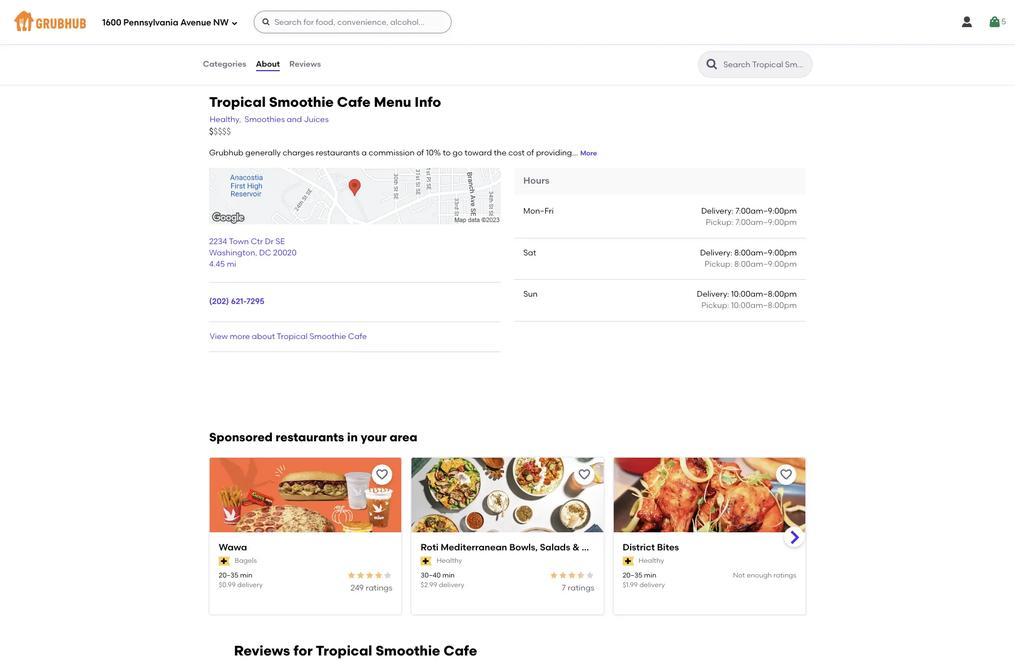 Task type: locate. For each thing, give the bounding box(es) containing it.
delivery inside 20–35 min $1.99 delivery
[[640, 581, 665, 589]]

4.45
[[209, 260, 225, 269]]

your
[[361, 430, 387, 444]]

min inside 30–40 min $2.99 delivery
[[442, 571, 455, 579]]

svg image
[[960, 15, 974, 29], [988, 15, 1002, 29], [262, 18, 271, 27], [231, 20, 238, 26]]

delivery: for pickup: 10:00am–8:00pm
[[697, 290, 729, 299]]

ratings right 249
[[366, 584, 393, 593]]

8:00am–9:00pm down delivery: 8:00am–9:00pm
[[734, 259, 797, 269]]

save this restaurant button for district
[[776, 465, 797, 485]]

0 vertical spatial 7:00am–9:00pm
[[736, 206, 797, 216]]

2 vertical spatial pickup:
[[702, 301, 729, 311]]

min for district bites
[[644, 571, 656, 579]]

ratings right enough
[[774, 571, 797, 579]]

8:00am–9:00pm up pickup: 8:00am–9:00pm
[[734, 248, 797, 258]]

2 subscription pass image from the left
[[623, 557, 634, 566]]

dr
[[265, 237, 274, 246]]

1 delivery from the left
[[237, 581, 263, 589]]

sun
[[523, 290, 538, 299]]

subscription pass image for wawa
[[219, 557, 230, 566]]

1 subscription pass image from the left
[[219, 557, 230, 566]]

7295
[[247, 297, 265, 307]]

restaurants left a
[[316, 148, 360, 158]]

ratings
[[774, 571, 797, 579], [366, 584, 393, 593], [568, 584, 595, 593]]

1 vertical spatial 7:00am–9:00pm
[[736, 218, 797, 227]]

delivery: 8:00am–9:00pm
[[700, 248, 797, 258]]

avenue
[[180, 17, 211, 27]]

ratings for roti mediterranean bowls, salads & pitas
[[568, 584, 595, 593]]

2 20–35 from the left
[[623, 571, 643, 579]]

3 delivery from the left
[[640, 581, 665, 589]]

reviews right about
[[289, 59, 321, 69]]

2 horizontal spatial tropical
[[316, 643, 372, 659]]

20–35 up $0.99
[[219, 571, 239, 579]]

1 7:00am–9:00pm from the top
[[736, 206, 797, 216]]

1 8:00am–9:00pm from the top
[[734, 248, 797, 258]]

1 vertical spatial smoothie
[[310, 332, 346, 341]]

min down 'district bites'
[[644, 571, 656, 579]]

pickup: down delivery: 8:00am–9:00pm
[[705, 259, 733, 269]]

dc
[[259, 248, 271, 258]]

delivery right the $1.99
[[640, 581, 665, 589]]

main navigation navigation
[[0, 0, 1015, 44]]

2 vertical spatial smoothie
[[376, 643, 440, 659]]

1 horizontal spatial of
[[527, 148, 534, 158]]

district bites link
[[623, 542, 797, 554]]

2 horizontal spatial min
[[644, 571, 656, 579]]

delivery right $0.99
[[237, 581, 263, 589]]

town
[[229, 237, 249, 246]]

save this restaurant button for roti
[[574, 465, 595, 485]]

not enough ratings
[[733, 571, 797, 579]]

2 save this restaurant button from the left
[[574, 465, 595, 485]]

0 vertical spatial smoothie
[[269, 94, 334, 110]]

not
[[733, 571, 745, 579]]

delivery
[[237, 581, 263, 589], [439, 581, 464, 589], [640, 581, 665, 589]]

delivery inside 30–40 min $2.99 delivery
[[439, 581, 464, 589]]

cafe
[[337, 94, 371, 110], [348, 332, 367, 341], [444, 643, 477, 659]]

2 delivery from the left
[[439, 581, 464, 589]]

healthy up 30–40 min $2.99 delivery
[[437, 557, 462, 565]]

10:00am–8:00pm up pickup: 10:00am–8:00pm
[[731, 290, 797, 299]]

grubhub generally charges restaurants a commission of 10% to go toward the cost of providing ... more
[[209, 148, 597, 158]]

2 min from the left
[[442, 571, 455, 579]]

delivery:
[[701, 206, 734, 216], [700, 248, 733, 258], [697, 290, 729, 299]]

1 horizontal spatial healthy
[[639, 557, 664, 565]]

grubhub
[[209, 148, 244, 158]]

pickup: down delivery: 10:00am–8:00pm
[[702, 301, 729, 311]]

delivery for roti mediterranean bowls, salads & pitas
[[439, 581, 464, 589]]

min inside 20–35 min $0.99 delivery
[[240, 571, 252, 579]]

1 min from the left
[[240, 571, 252, 579]]

of right cost
[[527, 148, 534, 158]]

249
[[351, 584, 364, 593]]

1 save this restaurant button from the left
[[372, 465, 393, 485]]

2 8:00am–9:00pm from the top
[[734, 259, 797, 269]]

pitas
[[582, 542, 604, 553]]

roti mediterranean bowls, salads & pitas logo image
[[412, 458, 604, 553]]

0 vertical spatial reviews
[[289, 59, 321, 69]]

delivery: for pickup: 7:00am–9:00pm
[[701, 206, 734, 216]]

view more about tropical smoothie cafe
[[210, 332, 367, 341]]

10:00am–8:00pm
[[731, 290, 797, 299], [731, 301, 797, 311]]

reviews inside button
[[289, 59, 321, 69]]

249 ratings
[[351, 584, 393, 593]]

1 vertical spatial tropical
[[277, 332, 308, 341]]

healthy
[[437, 557, 462, 565], [639, 557, 664, 565]]

delivery: up pickup: 8:00am–9:00pm
[[700, 248, 733, 258]]

20–35 for wawa
[[219, 571, 239, 579]]

0 vertical spatial 8:00am–9:00pm
[[734, 248, 797, 258]]

delivery right $2.99
[[439, 581, 464, 589]]

save this restaurant button
[[372, 465, 393, 485], [574, 465, 595, 485], [776, 465, 797, 485]]

1 20–35 from the left
[[219, 571, 239, 579]]

7:00am–9:00pm up pickup: 7:00am–9:00pm
[[736, 206, 797, 216]]

tropical up healthy,
[[209, 94, 266, 110]]

3 min from the left
[[644, 571, 656, 579]]

2 10:00am–8:00pm from the top
[[731, 301, 797, 311]]

3 save this restaurant image from the left
[[780, 468, 793, 482]]

1 horizontal spatial ratings
[[568, 584, 595, 593]]

2 healthy from the left
[[639, 557, 664, 565]]

min down bagels
[[240, 571, 252, 579]]

8:00am–9:00pm for pickup: 8:00am–9:00pm
[[734, 259, 797, 269]]

0 vertical spatial delivery:
[[701, 206, 734, 216]]

1 vertical spatial delivery:
[[700, 248, 733, 258]]

2 vertical spatial delivery:
[[697, 290, 729, 299]]

20–35 inside 20–35 min $1.99 delivery
[[623, 571, 643, 579]]

healthy for bites
[[639, 557, 664, 565]]

10:00am–8:00pm for delivery: 10:00am–8:00pm
[[731, 290, 797, 299]]

reviews for reviews
[[289, 59, 321, 69]]

1 horizontal spatial save this restaurant button
[[574, 465, 595, 485]]

2 horizontal spatial save this restaurant image
[[780, 468, 793, 482]]

1 horizontal spatial subscription pass image
[[623, 557, 634, 566]]

2 horizontal spatial delivery
[[640, 581, 665, 589]]

subscription pass image down district
[[623, 557, 634, 566]]

reviews button
[[289, 44, 322, 85]]

save this restaurant image for roti
[[578, 468, 591, 482]]

pickup: for pickup: 8:00am–9:00pm
[[705, 259, 733, 269]]

hours
[[523, 175, 550, 186]]

0 horizontal spatial subscription pass image
[[219, 557, 230, 566]]

0 horizontal spatial save this restaurant button
[[372, 465, 393, 485]]

tropical
[[209, 94, 266, 110], [277, 332, 308, 341], [316, 643, 372, 659]]

7:00am–9:00pm for pickup: 7:00am–9:00pm
[[736, 218, 797, 227]]

save this restaurant image
[[376, 468, 389, 482], [578, 468, 591, 482], [780, 468, 793, 482]]

0 horizontal spatial of
[[417, 148, 424, 158]]

subscription pass image
[[219, 557, 230, 566], [623, 557, 634, 566]]

5
[[1002, 17, 1006, 26]]

restaurants left in
[[276, 430, 344, 444]]

delivery: 10:00am–8:00pm
[[697, 290, 797, 299]]

subscription pass image down wawa
[[219, 557, 230, 566]]

min
[[240, 571, 252, 579], [442, 571, 455, 579], [644, 571, 656, 579]]

1 horizontal spatial 20–35
[[623, 571, 643, 579]]

2 horizontal spatial ratings
[[774, 571, 797, 579]]

0 horizontal spatial healthy
[[437, 557, 462, 565]]

min for roti mediterranean bowls, salads & pitas
[[442, 571, 455, 579]]

wawa
[[219, 542, 247, 553]]

delivery inside 20–35 min $0.99 delivery
[[237, 581, 263, 589]]

tropical right "for"
[[316, 643, 372, 659]]

pickup: 10:00am–8:00pm
[[702, 301, 797, 311]]

delivery for district bites
[[640, 581, 665, 589]]

0 vertical spatial 10:00am–8:00pm
[[731, 290, 797, 299]]

20–35 inside 20–35 min $0.99 delivery
[[219, 571, 239, 579]]

1 10:00am–8:00pm from the top
[[731, 290, 797, 299]]

delivery for wawa
[[237, 581, 263, 589]]

7:00am–9:00pm
[[736, 206, 797, 216], [736, 218, 797, 227]]

2234
[[209, 237, 227, 246]]

7:00am–9:00pm for delivery: 7:00am–9:00pm
[[736, 206, 797, 216]]

restaurants
[[316, 148, 360, 158], [276, 430, 344, 444]]

district bites
[[623, 542, 679, 553]]

pennsylvania
[[123, 17, 178, 27]]

0 vertical spatial pickup:
[[706, 218, 734, 227]]

10:00am–8:00pm down delivery: 10:00am–8:00pm
[[731, 301, 797, 311]]

2 7:00am–9:00pm from the top
[[736, 218, 797, 227]]

reviews
[[289, 59, 321, 69], [234, 643, 290, 659]]

1 horizontal spatial delivery
[[439, 581, 464, 589]]

20–35 up the $1.99
[[623, 571, 643, 579]]

1 vertical spatial pickup:
[[705, 259, 733, 269]]

1 vertical spatial 8:00am–9:00pm
[[734, 259, 797, 269]]

0 horizontal spatial ratings
[[366, 584, 393, 593]]

8:00am–9:00pm
[[734, 248, 797, 258], [734, 259, 797, 269]]

star icon image
[[347, 571, 356, 580], [356, 571, 365, 580], [365, 571, 374, 580], [374, 571, 383, 580], [383, 571, 393, 580], [549, 571, 558, 580], [558, 571, 567, 580], [567, 571, 576, 580], [576, 571, 585, 580], [576, 571, 585, 580], [585, 571, 595, 580]]

1 vertical spatial 10:00am–8:00pm
[[731, 301, 797, 311]]

5 button
[[988, 12, 1006, 32]]

0 horizontal spatial save this restaurant image
[[376, 468, 389, 482]]

reviews left "for"
[[234, 643, 290, 659]]

delivery: 7:00am–9:00pm
[[701, 206, 797, 216]]

Search Tropical Smoothie Cafe  search field
[[722, 59, 809, 70]]

of left '10%'
[[417, 148, 424, 158]]

0 horizontal spatial delivery
[[237, 581, 263, 589]]

2 save this restaurant image from the left
[[578, 468, 591, 482]]

0 vertical spatial tropical
[[209, 94, 266, 110]]

pickup: 7:00am–9:00pm
[[706, 218, 797, 227]]

delivery: up pickup: 7:00am–9:00pm
[[701, 206, 734, 216]]

pickup: down the delivery: 7:00am–9:00pm
[[706, 218, 734, 227]]

a
[[362, 148, 367, 158]]

bowls,
[[509, 542, 538, 553]]

0 horizontal spatial 20–35
[[219, 571, 239, 579]]

mi
[[227, 260, 236, 269]]

2 horizontal spatial save this restaurant button
[[776, 465, 797, 485]]

more button
[[580, 149, 597, 158]]

3 save this restaurant button from the left
[[776, 465, 797, 485]]

1 horizontal spatial save this restaurant image
[[578, 468, 591, 482]]

(202) 621-7295
[[209, 297, 265, 307]]

min inside 20–35 min $1.99 delivery
[[644, 571, 656, 579]]

healthy down 'district bites'
[[639, 557, 664, 565]]

1 horizontal spatial min
[[442, 571, 455, 579]]

min right 30–40 on the left of the page
[[442, 571, 455, 579]]

enough
[[747, 571, 772, 579]]

reviews for tropical smoothie cafe
[[234, 643, 477, 659]]

0 horizontal spatial min
[[240, 571, 252, 579]]

7:00am–9:00pm down the delivery: 7:00am–9:00pm
[[736, 218, 797, 227]]

$$$$$
[[209, 127, 231, 137]]

roti mediterranean bowls, salads & pitas
[[421, 542, 604, 553]]

1 horizontal spatial tropical
[[277, 332, 308, 341]]

1 vertical spatial reviews
[[234, 643, 290, 659]]

tropical right about in the left bottom of the page
[[277, 332, 308, 341]]

delivery: up pickup: 10:00am–8:00pm
[[697, 290, 729, 299]]

1 healthy from the left
[[437, 557, 462, 565]]

cost
[[508, 148, 525, 158]]

ratings right 7
[[568, 584, 595, 593]]

about
[[252, 332, 275, 341]]

20020
[[273, 248, 297, 258]]



Task type: vqa. For each thing, say whether or not it's contained in the screenshot.


Task type: describe. For each thing, give the bounding box(es) containing it.
$1.99
[[623, 581, 638, 589]]

1 save this restaurant image from the left
[[376, 468, 389, 482]]

toward
[[465, 148, 492, 158]]

svg image inside 5 button
[[988, 15, 1002, 29]]

2 vertical spatial tropical
[[316, 643, 372, 659]]

ctr
[[251, 237, 263, 246]]

search icon image
[[706, 58, 719, 71]]

wawa link
[[219, 542, 393, 554]]

1600 pennsylvania avenue nw
[[102, 17, 229, 27]]

mon–fri
[[523, 206, 554, 216]]

0 vertical spatial restaurants
[[316, 148, 360, 158]]

0 vertical spatial cafe
[[337, 94, 371, 110]]

0 horizontal spatial tropical
[[209, 94, 266, 110]]

(202)
[[209, 297, 229, 307]]

providing
[[536, 148, 572, 158]]

1600
[[102, 17, 121, 27]]

2 of from the left
[[527, 148, 534, 158]]

washington
[[209, 248, 255, 258]]

,
[[255, 248, 257, 258]]

1 of from the left
[[417, 148, 424, 158]]

smoothies and juices button
[[244, 114, 329, 126]]

categories button
[[202, 44, 247, 85]]

generally
[[245, 148, 281, 158]]

roti mediterranean bowls, salads & pitas link
[[421, 542, 604, 554]]

1 vertical spatial restaurants
[[276, 430, 344, 444]]

pickup: for pickup: 10:00am–8:00pm
[[702, 301, 729, 311]]

tropical smoothie cafe  menu info
[[209, 94, 441, 110]]

roti
[[421, 542, 439, 553]]

and
[[287, 115, 302, 124]]

se
[[276, 237, 285, 246]]

20–35 for district bites
[[623, 571, 643, 579]]

sponsored
[[209, 430, 273, 444]]

commission
[[369, 148, 415, 158]]

to
[[443, 148, 451, 158]]

ratings for wawa
[[366, 584, 393, 593]]

more
[[230, 332, 250, 341]]

$
[[209, 127, 214, 137]]

the
[[494, 148, 507, 158]]

7 ratings
[[562, 584, 595, 593]]

nw
[[213, 17, 229, 27]]

...
[[572, 148, 578, 158]]

30–40 min $2.99 delivery
[[421, 571, 464, 589]]

healthy for mediterranean
[[437, 557, 462, 565]]

2234 town ctr dr se washington , dc 20020 4.45 mi
[[209, 237, 297, 269]]

Search for food, convenience, alcohol... search field
[[254, 11, 452, 33]]

smoothies
[[245, 115, 285, 124]]

10%
[[426, 148, 441, 158]]

subscription pass image
[[421, 557, 432, 566]]

1 vertical spatial cafe
[[348, 332, 367, 341]]

&
[[573, 542, 580, 553]]

district
[[623, 542, 655, 553]]

mediterranean
[[441, 542, 507, 553]]

bites
[[657, 542, 679, 553]]

wawa logo image
[[210, 458, 402, 553]]

pickup: for pickup: 7:00am–9:00pm
[[706, 218, 734, 227]]

7
[[562, 584, 566, 593]]

(202) 621-7295 button
[[209, 296, 265, 308]]

in
[[347, 430, 358, 444]]

save this restaurant image for district
[[780, 468, 793, 482]]

categories
[[203, 59, 246, 69]]

about button
[[255, 44, 280, 85]]

sponsored restaurants in your area
[[209, 430, 418, 444]]

for
[[293, 643, 313, 659]]

district bites logo image
[[614, 458, 806, 553]]

min for wawa
[[240, 571, 252, 579]]

healthy, button
[[209, 114, 242, 126]]

charges
[[283, 148, 314, 158]]

juices
[[304, 115, 329, 124]]

20–35 min $0.99 delivery
[[219, 571, 263, 589]]

area
[[390, 430, 418, 444]]

bagels
[[235, 557, 257, 565]]

healthy,
[[210, 115, 241, 124]]

healthy, smoothies and juices
[[210, 115, 329, 124]]

menu
[[374, 94, 411, 110]]

621-
[[231, 297, 247, 307]]

more
[[580, 149, 597, 157]]

2 vertical spatial cafe
[[444, 643, 477, 659]]

salads
[[540, 542, 570, 553]]

30–40
[[421, 571, 441, 579]]

delivery: for pickup: 8:00am–9:00pm
[[700, 248, 733, 258]]

$2.99
[[421, 581, 437, 589]]

go
[[453, 148, 463, 158]]

subscription pass image for district bites
[[623, 557, 634, 566]]

info
[[415, 94, 441, 110]]

8:00am–9:00pm for delivery: 8:00am–9:00pm
[[734, 248, 797, 258]]

$0.99
[[219, 581, 236, 589]]

pickup: 8:00am–9:00pm
[[705, 259, 797, 269]]

10:00am–8:00pm for pickup: 10:00am–8:00pm
[[731, 301, 797, 311]]

about
[[256, 59, 280, 69]]

reviews for reviews for tropical smoothie cafe
[[234, 643, 290, 659]]

20–35 min $1.99 delivery
[[623, 571, 665, 589]]

view
[[210, 332, 228, 341]]



